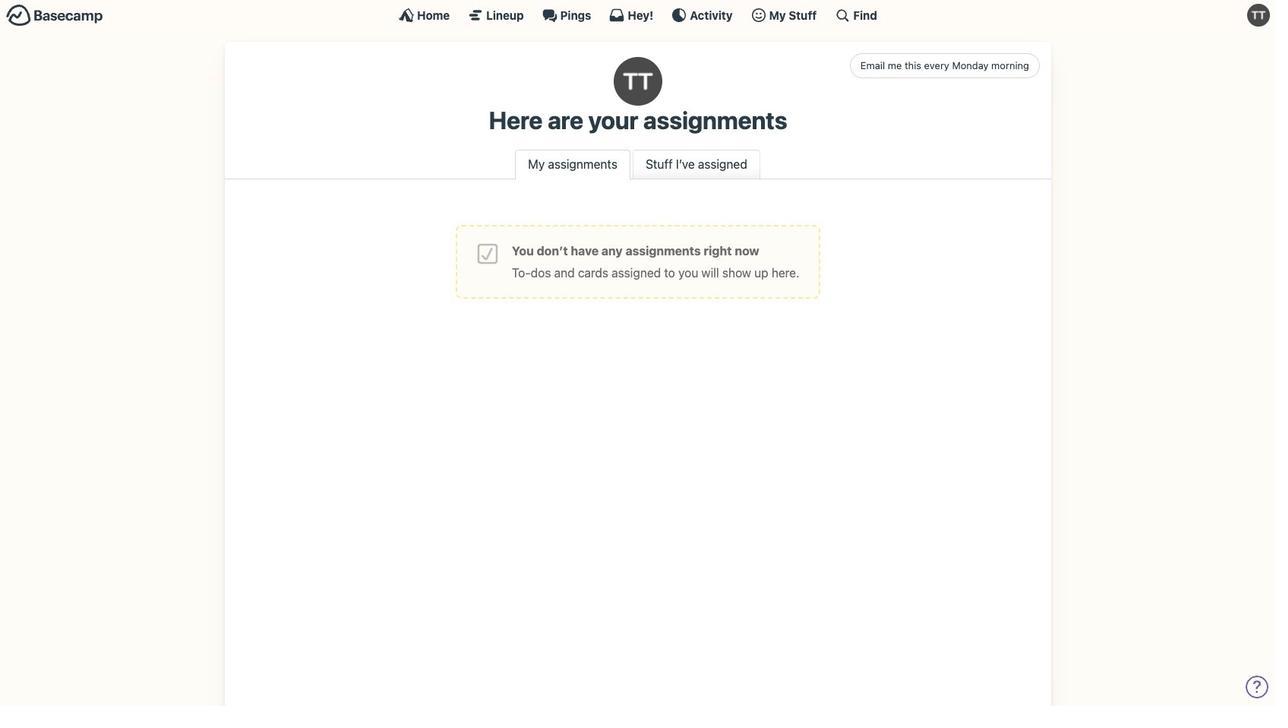 Task type: locate. For each thing, give the bounding box(es) containing it.
switch accounts image
[[6, 4, 103, 27]]

1 horizontal spatial terry turtle image
[[1248, 4, 1271, 27]]

keyboard shortcut: ⌘ + / image
[[835, 8, 851, 23]]

main element
[[0, 0, 1277, 30]]

0 vertical spatial terry turtle image
[[1248, 4, 1271, 27]]

1 vertical spatial terry turtle image
[[614, 57, 663, 106]]

terry turtle image
[[1248, 4, 1271, 27], [614, 57, 663, 106]]



Task type: describe. For each thing, give the bounding box(es) containing it.
0 horizontal spatial terry turtle image
[[614, 57, 663, 106]]



Task type: vqa. For each thing, say whether or not it's contained in the screenshot.
See all files posted here
no



